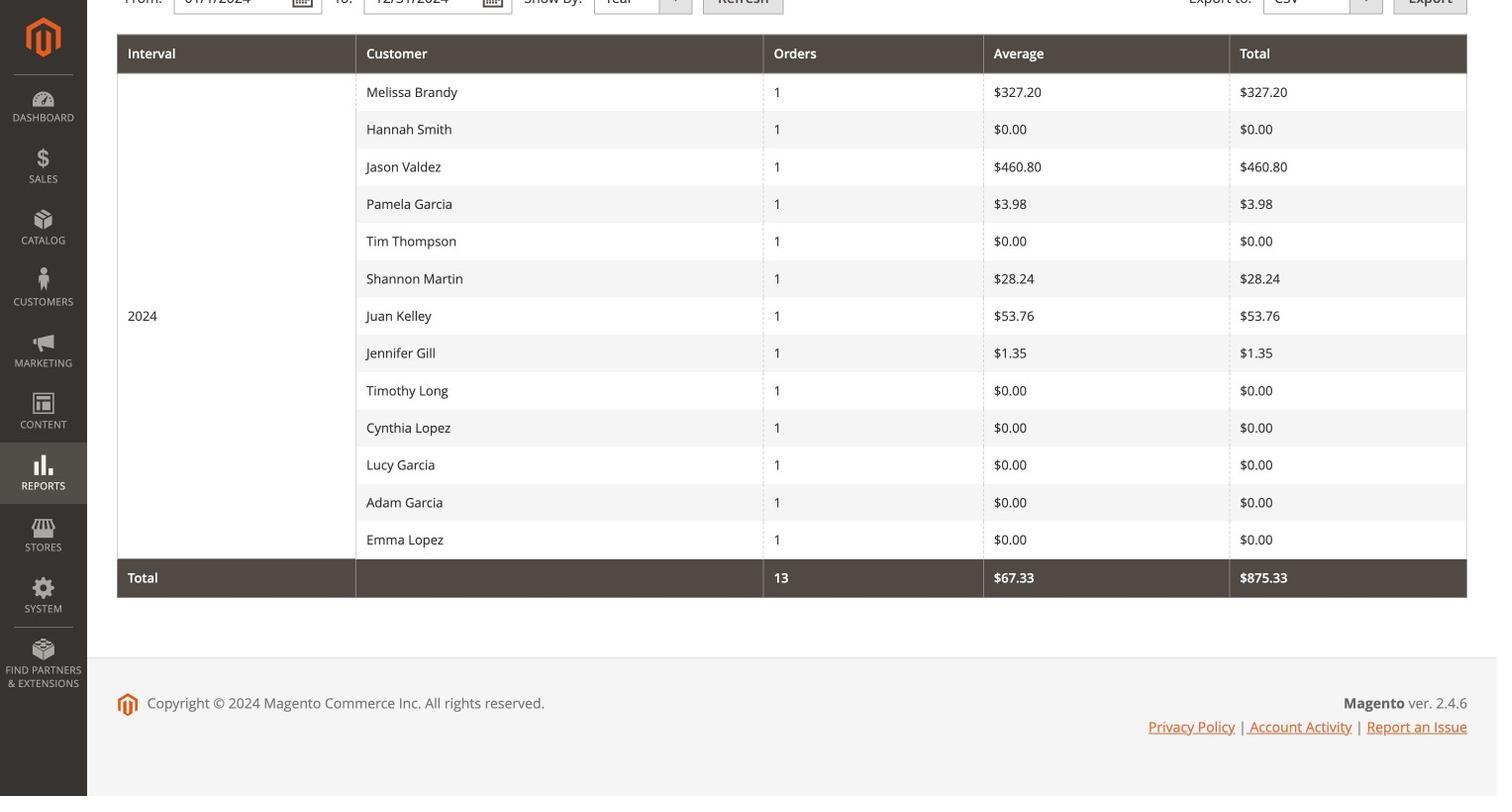 Task type: locate. For each thing, give the bounding box(es) containing it.
magento admin panel image
[[26, 17, 61, 57]]

menu bar
[[0, 74, 87, 700]]

None text field
[[174, 0, 322, 15], [364, 0, 513, 15], [174, 0, 322, 15], [364, 0, 513, 15]]



